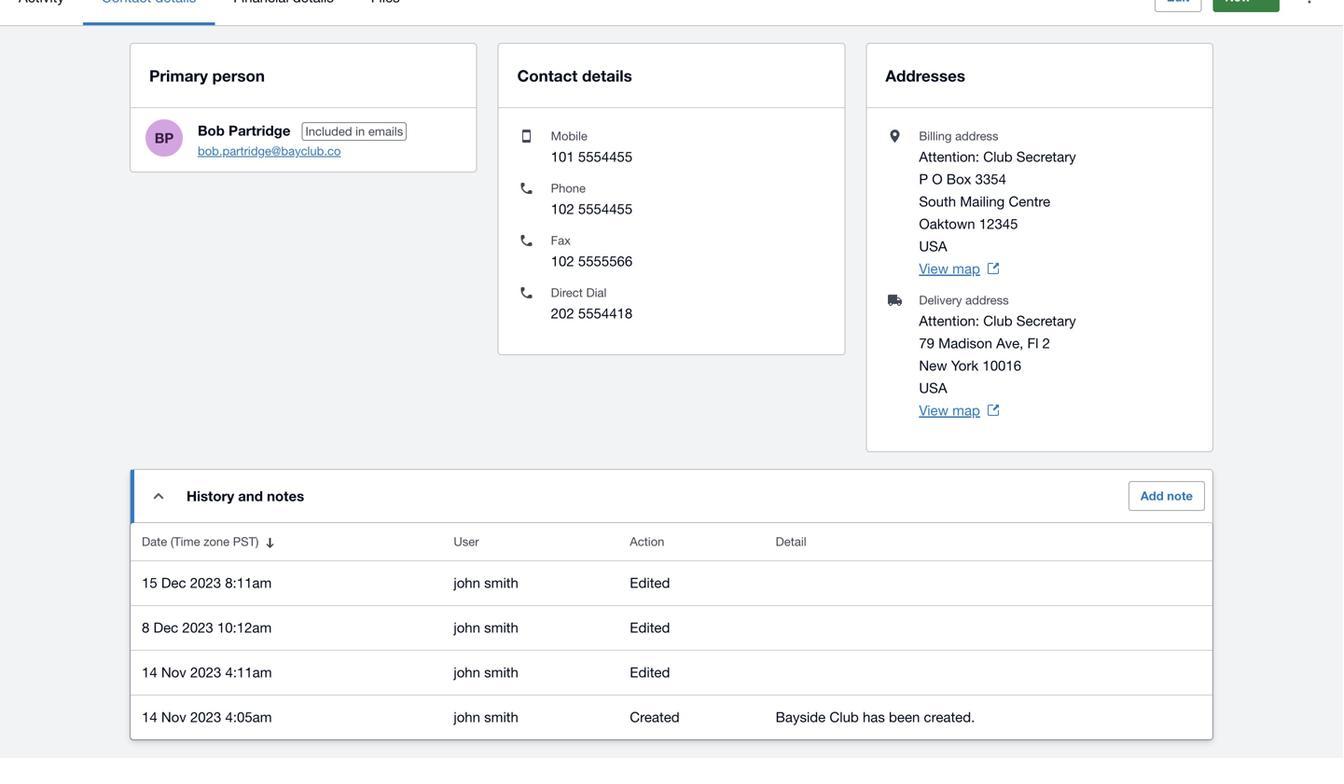 Task type: vqa. For each thing, say whether or not it's contained in the screenshot.
'User' Button
yes



Task type: describe. For each thing, give the bounding box(es) containing it.
add note
[[1141, 489, 1193, 504]]

contact
[[518, 66, 578, 85]]

phone 102 5554455
[[551, 181, 633, 217]]

fax
[[551, 233, 571, 248]]

o
[[932, 171, 943, 187]]

note
[[1168, 489, 1193, 504]]

user
[[454, 535, 479, 549]]

history and notes
[[187, 488, 304, 505]]

action button
[[619, 524, 765, 561]]

madison
[[939, 335, 993, 351]]

mobile 101 5554455
[[551, 129, 633, 165]]

actions menu image
[[1291, 0, 1329, 16]]

bayside
[[776, 709, 826, 726]]

10016
[[983, 358, 1022, 374]]

bob partridge
[[198, 122, 291, 139]]

5555566
[[578, 253, 633, 269]]

date (time zone pst) button
[[131, 524, 443, 561]]

edited for 10:12am
[[630, 620, 670, 636]]

detail
[[776, 535, 807, 549]]

list of history for this document element
[[131, 524, 1213, 740]]

detail button
[[765, 524, 1213, 561]]

bp
[[155, 130, 174, 147]]

5554418
[[578, 305, 633, 322]]

partridge
[[229, 122, 291, 139]]

2
[[1043, 335, 1051, 351]]

primary person
[[149, 66, 265, 85]]

: for ave,
[[976, 313, 980, 329]]

pst)
[[233, 535, 259, 549]]

2 view map link from the top
[[919, 400, 999, 422]]

dec for 15
[[161, 575, 186, 591]]

has
[[863, 709, 885, 726]]

add
[[1141, 489, 1164, 504]]

5554455 for 102 5554455
[[578, 201, 633, 217]]

club inside list of history for this document element
[[830, 709, 859, 726]]

2023 for 4:05am
[[190, 709, 221, 726]]

john for 15 dec 2023 8:11am
[[454, 575, 481, 591]]

york
[[952, 358, 979, 374]]

(time
[[171, 535, 200, 549]]

10:12am
[[217, 620, 272, 636]]

smith for 8 dec 2023 10:12am
[[484, 620, 519, 636]]

view inside delivery address attention : club secretary 79 madison ave, fl 2 new york 10016 usa view map
[[919, 402, 949, 419]]

101
[[551, 148, 574, 165]]

attention for madison
[[919, 313, 976, 329]]

bob.partridge@bayclub.co link
[[198, 144, 341, 158]]

date
[[142, 535, 167, 549]]

14 for 14 nov 2023 4:11am
[[142, 664, 157, 681]]

fax 102 5555566
[[551, 233, 633, 269]]

dec for 8
[[154, 620, 178, 636]]

created
[[630, 709, 680, 726]]

8 dec 2023 10:12am
[[142, 620, 272, 636]]

primary
[[149, 66, 208, 85]]

and
[[238, 488, 263, 505]]

12345
[[980, 216, 1018, 232]]

14 nov 2023 4:11am
[[142, 664, 272, 681]]

edited for 4:11am
[[630, 664, 670, 681]]

8
[[142, 620, 150, 636]]

direct
[[551, 286, 583, 300]]

1 view map link from the top
[[919, 258, 999, 280]]

4:05am
[[225, 709, 272, 726]]

mobile
[[551, 129, 588, 143]]

person
[[212, 66, 265, 85]]

smith for 14 nov 2023 4:05am
[[484, 709, 519, 726]]

club for ave,
[[984, 313, 1013, 329]]

emails
[[368, 124, 403, 139]]

john for 8 dec 2023 10:12am
[[454, 620, 481, 636]]

4:11am
[[225, 664, 272, 681]]

map inside billing address attention : club secretary p o box 3354 south mailing centre oaktown 12345 usa view map
[[953, 260, 981, 277]]

: for box
[[976, 148, 980, 165]]

contact details
[[518, 66, 632, 85]]

club for box
[[984, 148, 1013, 165]]

bayside club has been created.
[[776, 709, 975, 726]]



Task type: locate. For each thing, give the bounding box(es) containing it.
oaktown
[[919, 216, 976, 232]]

14
[[142, 664, 157, 681], [142, 709, 157, 726]]

secretary
[[1017, 148, 1077, 165], [1017, 313, 1077, 329]]

club inside billing address attention : club secretary p o box 3354 south mailing centre oaktown 12345 usa view map
[[984, 148, 1013, 165]]

102 for 102 5555566
[[551, 253, 574, 269]]

attention inside billing address attention : club secretary p o box 3354 south mailing centre oaktown 12345 usa view map
[[919, 148, 976, 165]]

2 102 from the top
[[551, 253, 574, 269]]

attention down delivery
[[919, 313, 976, 329]]

secretary up 2
[[1017, 313, 1077, 329]]

dial
[[586, 286, 607, 300]]

3354
[[976, 171, 1007, 187]]

view up delivery
[[919, 260, 949, 277]]

action
[[630, 535, 665, 549]]

1 attention from the top
[[919, 148, 976, 165]]

1 vertical spatial edited
[[630, 620, 670, 636]]

1 vertical spatial 14
[[142, 709, 157, 726]]

club
[[984, 148, 1013, 165], [984, 313, 1013, 329], [830, 709, 859, 726]]

delivery address attention : club secretary 79 madison ave, fl 2 new york 10016 usa view map
[[919, 293, 1077, 419]]

notes
[[267, 488, 304, 505]]

address inside billing address attention : club secretary p o box 3354 south mailing centre oaktown 12345 usa view map
[[956, 129, 999, 143]]

14 down 14 nov 2023 4:11am
[[142, 709, 157, 726]]

2 5554455 from the top
[[578, 201, 633, 217]]

address right "billing"
[[956, 129, 999, 143]]

0 vertical spatial :
[[976, 148, 980, 165]]

nov
[[161, 664, 186, 681], [161, 709, 186, 726]]

dec right 15
[[161, 575, 186, 591]]

secretary inside billing address attention : club secretary p o box 3354 south mailing centre oaktown 12345 usa view map
[[1017, 148, 1077, 165]]

1 john from the top
[[454, 575, 481, 591]]

1 view from the top
[[919, 260, 949, 277]]

history
[[187, 488, 234, 505]]

john for 14 nov 2023 4:11am
[[454, 664, 481, 681]]

menu
[[0, 0, 1140, 25]]

1 vertical spatial address
[[966, 293, 1009, 308]]

2023 for 8:11am
[[190, 575, 221, 591]]

2023 left 4:11am
[[190, 664, 221, 681]]

15
[[142, 575, 157, 591]]

club up 3354
[[984, 148, 1013, 165]]

usa
[[919, 238, 948, 254], [919, 380, 948, 396]]

5554455 down the phone
[[578, 201, 633, 217]]

map down "york"
[[953, 402, 981, 419]]

102 for 102 5554455
[[551, 201, 574, 217]]

0 vertical spatial edited
[[630, 575, 670, 591]]

been
[[889, 709, 920, 726]]

1 vertical spatial club
[[984, 313, 1013, 329]]

secretary up centre at the right of the page
[[1017, 148, 1077, 165]]

14 down 8
[[142, 664, 157, 681]]

2023 for 4:11am
[[190, 664, 221, 681]]

zone
[[204, 535, 230, 549]]

: inside billing address attention : club secretary p o box 3354 south mailing centre oaktown 12345 usa view map
[[976, 148, 980, 165]]

14 nov 2023 4:05am
[[142, 709, 272, 726]]

nov for 14 nov 2023 4:05am
[[161, 709, 186, 726]]

delivery
[[919, 293, 963, 308]]

dec
[[161, 575, 186, 591], [154, 620, 178, 636]]

5554455 for 101 5554455
[[578, 148, 633, 165]]

1 vertical spatial :
[[976, 313, 980, 329]]

1 john smith from the top
[[454, 575, 519, 591]]

smith for 14 nov 2023 4:11am
[[484, 664, 519, 681]]

john smith for 10:12am
[[454, 620, 519, 636]]

4 smith from the top
[[484, 709, 519, 726]]

2 nov from the top
[[161, 709, 186, 726]]

0 vertical spatial secretary
[[1017, 148, 1077, 165]]

1 vertical spatial 102
[[551, 253, 574, 269]]

nov for 14 nov 2023 4:11am
[[161, 664, 186, 681]]

2 vertical spatial club
[[830, 709, 859, 726]]

1 vertical spatial nov
[[161, 709, 186, 726]]

centre
[[1009, 193, 1051, 210]]

addresses
[[886, 66, 966, 85]]

: up 3354
[[976, 148, 980, 165]]

bob
[[198, 122, 225, 139]]

usa inside delivery address attention : club secretary 79 madison ave, fl 2 new york 10016 usa view map
[[919, 380, 948, 396]]

5554455 inside "mobile 101 5554455"
[[578, 148, 633, 165]]

2023 left 4:05am in the left of the page
[[190, 709, 221, 726]]

secretary for fl
[[1017, 313, 1077, 329]]

john smith for 4:11am
[[454, 664, 519, 681]]

1 vertical spatial 5554455
[[578, 201, 633, 217]]

john for 14 nov 2023 4:05am
[[454, 709, 481, 726]]

club left has
[[830, 709, 859, 726]]

1 smith from the top
[[484, 575, 519, 591]]

: inside delivery address attention : club secretary 79 madison ave, fl 2 new york 10016 usa view map
[[976, 313, 980, 329]]

8:11am
[[225, 575, 272, 591]]

2 smith from the top
[[484, 620, 519, 636]]

created.
[[924, 709, 975, 726]]

102 down the phone
[[551, 201, 574, 217]]

102 down fax
[[551, 253, 574, 269]]

2023 down 'date (time zone pst)' on the left
[[190, 575, 221, 591]]

102 inside fax 102 5555566
[[551, 253, 574, 269]]

1 : from the top
[[976, 148, 980, 165]]

nov down 14 nov 2023 4:11am
[[161, 709, 186, 726]]

1 nov from the top
[[161, 664, 186, 681]]

1 usa from the top
[[919, 238, 948, 254]]

0 vertical spatial 14
[[142, 664, 157, 681]]

billing address attention : club secretary p o box 3354 south mailing centre oaktown 12345 usa view map
[[919, 129, 1077, 277]]

toggle image
[[153, 493, 164, 500]]

edited for 8:11am
[[630, 575, 670, 591]]

0 vertical spatial club
[[984, 148, 1013, 165]]

map inside delivery address attention : club secretary 79 madison ave, fl 2 new york 10016 usa view map
[[953, 402, 981, 419]]

1 secretary from the top
[[1017, 148, 1077, 165]]

view inside billing address attention : club secretary p o box 3354 south mailing centre oaktown 12345 usa view map
[[919, 260, 949, 277]]

1 vertical spatial view
[[919, 402, 949, 419]]

john smith for 8:11am
[[454, 575, 519, 591]]

3 smith from the top
[[484, 664, 519, 681]]

0 vertical spatial view map link
[[919, 258, 999, 280]]

2 usa from the top
[[919, 380, 948, 396]]

3 john from the top
[[454, 664, 481, 681]]

direct dial 202 5554418
[[551, 286, 633, 322]]

map up delivery
[[953, 260, 981, 277]]

toggle button
[[140, 478, 177, 515]]

edited
[[630, 575, 670, 591], [630, 620, 670, 636], [630, 664, 670, 681]]

1 vertical spatial attention
[[919, 313, 976, 329]]

1 vertical spatial usa
[[919, 380, 948, 396]]

attention down "billing"
[[919, 148, 976, 165]]

add note button
[[1129, 482, 1206, 511]]

address right delivery
[[966, 293, 1009, 308]]

in
[[356, 124, 365, 139]]

ave,
[[997, 335, 1024, 351]]

5554455 down mobile on the left of page
[[578, 148, 633, 165]]

nov down "8 dec 2023 10:12am"
[[161, 664, 186, 681]]

2 vertical spatial edited
[[630, 664, 670, 681]]

3 edited from the top
[[630, 664, 670, 681]]

usa down new
[[919, 380, 948, 396]]

dec right 8
[[154, 620, 178, 636]]

new
[[919, 358, 948, 374]]

john smith for 4:05am
[[454, 709, 519, 726]]

1 map from the top
[[953, 260, 981, 277]]

usa inside billing address attention : club secretary p o box 3354 south mailing centre oaktown 12345 usa view map
[[919, 238, 948, 254]]

p
[[919, 171, 928, 187]]

billing
[[919, 129, 952, 143]]

0 vertical spatial nov
[[161, 664, 186, 681]]

2 attention from the top
[[919, 313, 976, 329]]

102 inside phone 102 5554455
[[551, 201, 574, 217]]

address
[[956, 129, 999, 143], [966, 293, 1009, 308]]

1 vertical spatial map
[[953, 402, 981, 419]]

2023 for 10:12am
[[182, 620, 213, 636]]

202
[[551, 305, 574, 322]]

5554455 inside phone 102 5554455
[[578, 201, 633, 217]]

john
[[454, 575, 481, 591], [454, 620, 481, 636], [454, 664, 481, 681], [454, 709, 481, 726]]

phone
[[551, 181, 586, 196]]

0 vertical spatial 5554455
[[578, 148, 633, 165]]

attention for o
[[919, 148, 976, 165]]

79
[[919, 335, 935, 351]]

5554455
[[578, 148, 633, 165], [578, 201, 633, 217]]

1 vertical spatial view map link
[[919, 400, 999, 422]]

box
[[947, 171, 972, 187]]

address for box
[[956, 129, 999, 143]]

2 14 from the top
[[142, 709, 157, 726]]

john smith
[[454, 575, 519, 591], [454, 620, 519, 636], [454, 664, 519, 681], [454, 709, 519, 726]]

1 102 from the top
[[551, 201, 574, 217]]

0 vertical spatial usa
[[919, 238, 948, 254]]

2 edited from the top
[[630, 620, 670, 636]]

date (time zone pst)
[[142, 535, 259, 549]]

user button
[[443, 524, 619, 561]]

secretary inside delivery address attention : club secretary 79 madison ave, fl 2 new york 10016 usa view map
[[1017, 313, 1077, 329]]

0 vertical spatial 102
[[551, 201, 574, 217]]

address inside delivery address attention : club secretary 79 madison ave, fl 2 new york 10016 usa view map
[[966, 293, 1009, 308]]

bob.partridge@bayclub.co
[[198, 144, 341, 158]]

2 view from the top
[[919, 402, 949, 419]]

view map link down "york"
[[919, 400, 999, 422]]

2 secretary from the top
[[1017, 313, 1077, 329]]

:
[[976, 148, 980, 165], [976, 313, 980, 329]]

: up madison
[[976, 313, 980, 329]]

0 vertical spatial map
[[953, 260, 981, 277]]

2 john smith from the top
[[454, 620, 519, 636]]

0 vertical spatial address
[[956, 129, 999, 143]]

15 dec 2023 8:11am
[[142, 575, 272, 591]]

1 edited from the top
[[630, 575, 670, 591]]

3 john smith from the top
[[454, 664, 519, 681]]

4 john smith from the top
[[454, 709, 519, 726]]

4 john from the top
[[454, 709, 481, 726]]

details
[[582, 66, 632, 85]]

smith for 15 dec 2023 8:11am
[[484, 575, 519, 591]]

2 : from the top
[[976, 313, 980, 329]]

attention inside delivery address attention : club secretary 79 madison ave, fl 2 new york 10016 usa view map
[[919, 313, 976, 329]]

1 vertical spatial dec
[[154, 620, 178, 636]]

map
[[953, 260, 981, 277], [953, 402, 981, 419]]

club inside delivery address attention : club secretary 79 madison ave, fl 2 new york 10016 usa view map
[[984, 313, 1013, 329]]

mailing
[[960, 193, 1005, 210]]

usa down the oaktown
[[919, 238, 948, 254]]

address for ave,
[[966, 293, 1009, 308]]

2023
[[190, 575, 221, 591], [182, 620, 213, 636], [190, 664, 221, 681], [190, 709, 221, 726]]

view map link
[[919, 258, 999, 280], [919, 400, 999, 422]]

14 for 14 nov 2023 4:05am
[[142, 709, 157, 726]]

included
[[306, 124, 352, 139]]

included in emails
[[306, 124, 403, 139]]

fl
[[1028, 335, 1039, 351]]

smith
[[484, 575, 519, 591], [484, 620, 519, 636], [484, 664, 519, 681], [484, 709, 519, 726]]

0 vertical spatial view
[[919, 260, 949, 277]]

1 vertical spatial secretary
[[1017, 313, 1077, 329]]

1 14 from the top
[[142, 664, 157, 681]]

secretary for 3354
[[1017, 148, 1077, 165]]

2023 down the 15 dec 2023 8:11am
[[182, 620, 213, 636]]

club up ave,
[[984, 313, 1013, 329]]

0 vertical spatial dec
[[161, 575, 186, 591]]

view map link up delivery
[[919, 258, 999, 280]]

view
[[919, 260, 949, 277], [919, 402, 949, 419]]

south
[[919, 193, 956, 210]]

2 john from the top
[[454, 620, 481, 636]]

2 map from the top
[[953, 402, 981, 419]]

view down new
[[919, 402, 949, 419]]

1 5554455 from the top
[[578, 148, 633, 165]]

0 vertical spatial attention
[[919, 148, 976, 165]]



